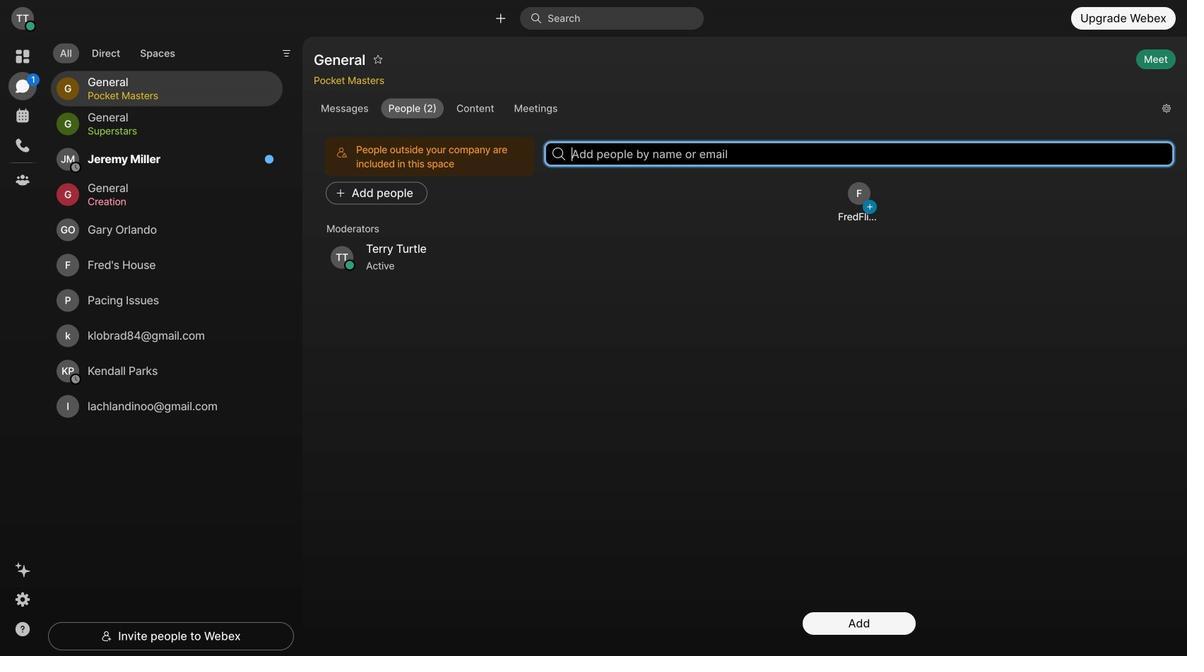 Task type: describe. For each thing, give the bounding box(es) containing it.
jeremy miller, new messages list item
[[51, 142, 283, 177]]

1 general list item from the top
[[51, 71, 283, 106]]

gary orlando list item
[[51, 212, 283, 248]]

kendall parks list item
[[51, 354, 283, 389]]

klobrad84@gmail.com list item
[[51, 318, 283, 354]]

pacing issues list item
[[51, 283, 283, 318]]

Add people by name or email text field
[[546, 143, 1173, 165]]



Task type: locate. For each thing, give the bounding box(es) containing it.
general list item down superstars "element"
[[51, 177, 283, 212]]

fred's house list item
[[51, 248, 283, 283]]

terry turtleactive list item
[[319, 239, 537, 276]]

search_18 image
[[553, 148, 565, 160]]

pocket masters element
[[88, 88, 266, 104]]

2 general list item from the top
[[51, 106, 283, 142]]

superstars element
[[88, 123, 266, 139]]

webex tab list
[[8, 42, 40, 194]]

new messages image
[[264, 154, 274, 164]]

tab list
[[49, 35, 186, 67]]

creation element
[[88, 194, 266, 210]]

general list item down pocket masters element
[[51, 106, 283, 142]]

lachlandinoo@gmail.com list item
[[51, 389, 283, 424]]

navigation
[[0, 37, 45, 656]]

group
[[314, 99, 1151, 118]]

active element
[[366, 258, 526, 275]]

general list item
[[51, 71, 283, 106], [51, 106, 283, 142], [51, 177, 283, 212]]

general list item up superstars "element"
[[51, 71, 283, 106]]

plus_8 image
[[867, 204, 873, 210]]

3 general list item from the top
[[51, 177, 283, 212]]



Task type: vqa. For each thing, say whether or not it's contained in the screenshot.
'Superstars' "Element"
yes



